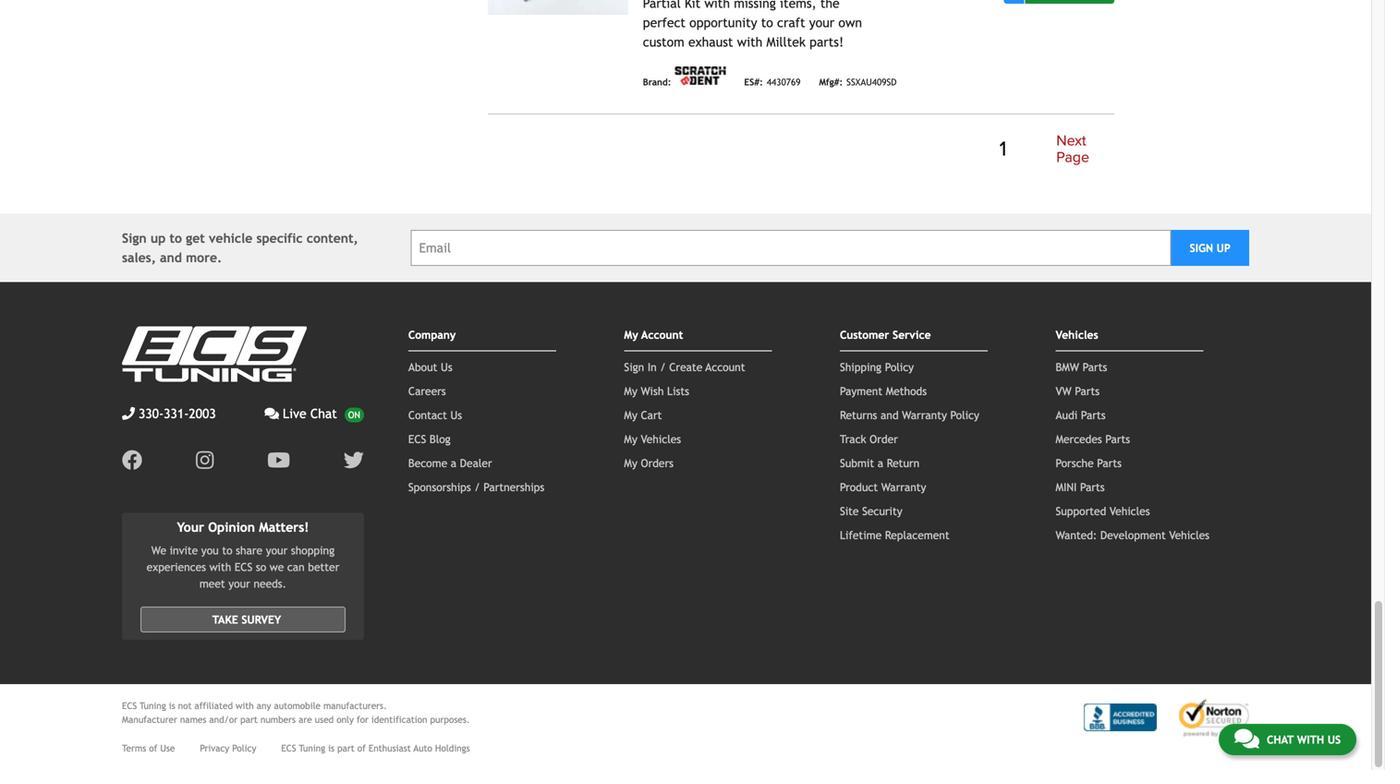 Task type: vqa. For each thing, say whether or not it's contained in the screenshot.
Ecs Blog
yes



Task type: locate. For each thing, give the bounding box(es) containing it.
privacy policy
[[200, 743, 256, 754]]

comments image inside live chat link
[[265, 407, 279, 420]]

1 vertical spatial us
[[450, 409, 462, 422]]

specific
[[256, 231, 303, 246]]

1 vertical spatial tuning
[[299, 743, 325, 754]]

warranty down methods
[[902, 409, 947, 422]]

up inside button
[[1217, 242, 1231, 254]]

holdings
[[435, 743, 470, 754]]

2 vertical spatial policy
[[232, 743, 256, 754]]

account right the create
[[705, 361, 745, 374]]

1 horizontal spatial comments image
[[1234, 728, 1259, 750]]

5 my from the top
[[624, 457, 637, 470]]

0 vertical spatial account
[[641, 328, 683, 341]]

ecs tuning image
[[122, 327, 307, 382]]

partial
[[643, 0, 681, 11]]

sign inside button
[[1190, 242, 1213, 254]]

ecs blog
[[408, 433, 451, 446]]

and right sales,
[[160, 250, 182, 265]]

kit
[[685, 0, 701, 11]]

to right you
[[222, 544, 232, 557]]

for
[[357, 715, 369, 725]]

comments image inside chat with us link
[[1234, 728, 1259, 750]]

ecs down numbers
[[281, 743, 296, 754]]

account up the in
[[641, 328, 683, 341]]

2 horizontal spatial to
[[761, 15, 773, 30]]

the
[[820, 0, 840, 11]]

2 vertical spatial your
[[228, 578, 250, 591]]

0 horizontal spatial is
[[169, 701, 175, 712]]

1 vertical spatial and
[[881, 409, 899, 422]]

partnerships
[[483, 481, 544, 494]]

0 horizontal spatial account
[[641, 328, 683, 341]]

2 vertical spatial us
[[1328, 734, 1341, 747]]

1 vertical spatial /
[[474, 481, 480, 494]]

1 my from the top
[[624, 328, 638, 341]]

tuning up "manufacturer"
[[140, 701, 166, 712]]

my orders
[[624, 457, 674, 470]]

part down any
[[240, 715, 258, 725]]

4 my from the top
[[624, 433, 637, 446]]

your up we at the bottom left of the page
[[266, 544, 288, 557]]

become a dealer
[[408, 457, 492, 470]]

parts down mercedes parts link
[[1097, 457, 1122, 470]]

ssxau409sd
[[847, 77, 897, 87]]

payment methods
[[840, 385, 927, 398]]

2 my from the top
[[624, 385, 637, 398]]

tuning for part
[[299, 743, 325, 754]]

2 horizontal spatial sign
[[1190, 242, 1213, 254]]

vw
[[1056, 385, 1072, 398]]

numbers
[[260, 715, 296, 725]]

bmw
[[1056, 361, 1079, 374]]

vehicles up the wanted: development vehicles link
[[1110, 505, 1150, 518]]

my down the my cart link
[[624, 433, 637, 446]]

0 horizontal spatial part
[[240, 715, 258, 725]]

0 horizontal spatial of
[[149, 743, 157, 754]]

payment
[[840, 385, 883, 398]]

to
[[761, 15, 773, 30], [170, 231, 182, 246], [222, 544, 232, 557]]

privacy policy link
[[200, 742, 256, 756]]

with
[[704, 0, 730, 11], [737, 35, 763, 50], [209, 561, 231, 574], [236, 701, 254, 712], [1297, 734, 1324, 747]]

create
[[669, 361, 702, 374]]

parts for bmw parts
[[1083, 361, 1107, 374]]

my left orders
[[624, 457, 637, 470]]

sign for sign up to get vehicle specific content, sales, and more.
[[122, 231, 147, 246]]

is for not
[[169, 701, 175, 712]]

2 a from the left
[[878, 457, 883, 470]]

is down used
[[328, 743, 335, 754]]

parts down porsche parts
[[1080, 481, 1105, 494]]

is left not
[[169, 701, 175, 712]]

0 horizontal spatial to
[[170, 231, 182, 246]]

of
[[149, 743, 157, 754], [357, 743, 366, 754]]

0 vertical spatial tuning
[[140, 701, 166, 712]]

3 my from the top
[[624, 409, 637, 422]]

your down the in the right of the page
[[809, 15, 835, 30]]

vehicles right development
[[1169, 529, 1210, 542]]

0 vertical spatial us
[[441, 361, 452, 374]]

methods
[[886, 385, 927, 398]]

0 horizontal spatial up
[[150, 231, 166, 246]]

es#:
[[744, 77, 763, 87]]

warranty down return at right
[[881, 481, 926, 494]]

craft
[[777, 15, 805, 30]]

0 horizontal spatial comments image
[[265, 407, 279, 420]]

your
[[177, 520, 204, 535]]

my orders link
[[624, 457, 674, 470]]

submit
[[840, 457, 874, 470]]

ecs inside we invite you to share your shopping experiences with ecs so we can better meet your needs.
[[235, 561, 252, 574]]

0 horizontal spatial chat
[[310, 406, 337, 421]]

my up "my wish lists" link at the left of the page
[[624, 328, 638, 341]]

terms of use link
[[122, 742, 175, 756]]

mercedes parts link
[[1056, 433, 1130, 446]]

wish
[[641, 385, 664, 398]]

0 vertical spatial your
[[809, 15, 835, 30]]

your right meet
[[228, 578, 250, 591]]

product warranty link
[[840, 481, 926, 494]]

a
[[451, 457, 457, 470], [878, 457, 883, 470]]

policy for shipping policy
[[885, 361, 914, 374]]

items,
[[780, 0, 816, 11]]

live
[[283, 406, 306, 421]]

to down missing
[[761, 15, 773, 30]]

share
[[236, 544, 262, 557]]

1 horizontal spatial account
[[705, 361, 745, 374]]

my left wish
[[624, 385, 637, 398]]

facebook logo image
[[122, 450, 142, 471]]

my cart link
[[624, 409, 662, 422]]

sign up button
[[1171, 230, 1249, 266]]

product warranty
[[840, 481, 926, 494]]

become a dealer link
[[408, 457, 492, 470]]

1 horizontal spatial a
[[878, 457, 883, 470]]

0 vertical spatial chat
[[310, 406, 337, 421]]

0 vertical spatial policy
[[885, 361, 914, 374]]

of left enthusiast
[[357, 743, 366, 754]]

1 vertical spatial comments image
[[1234, 728, 1259, 750]]

0 horizontal spatial policy
[[232, 743, 256, 754]]

to left get
[[170, 231, 182, 246]]

up inside "sign up to get vehicle specific content, sales, and more."
[[150, 231, 166, 246]]

0 horizontal spatial tuning
[[140, 701, 166, 712]]

2 horizontal spatial your
[[809, 15, 835, 30]]

1 of from the left
[[149, 743, 157, 754]]

parts up porsche parts
[[1105, 433, 1130, 446]]

parts right bmw
[[1083, 361, 1107, 374]]

ecs left so
[[235, 561, 252, 574]]

wanted: development vehicles
[[1056, 529, 1210, 542]]

you
[[201, 544, 219, 557]]

sign
[[122, 231, 147, 246], [1190, 242, 1213, 254], [624, 361, 644, 374]]

331-
[[164, 406, 189, 421]]

sign up
[[1190, 242, 1231, 254]]

company
[[408, 328, 456, 341]]

0 horizontal spatial and
[[160, 250, 182, 265]]

1 vertical spatial chat
[[1267, 734, 1294, 747]]

1 horizontal spatial policy
[[885, 361, 914, 374]]

take survey link
[[140, 607, 345, 633]]

careers
[[408, 385, 446, 398]]

0 horizontal spatial sign
[[122, 231, 147, 246]]

parts right vw
[[1075, 385, 1100, 398]]

1 horizontal spatial chat
[[1267, 734, 1294, 747]]

0 horizontal spatial a
[[451, 457, 457, 470]]

is inside ecs tuning is not affiliated with any automobile manufacturers. manufacturer names and/or part numbers are used only for identification purposes.
[[169, 701, 175, 712]]

with inside ecs tuning is not affiliated with any automobile manufacturers. manufacturer names and/or part numbers are used only for identification purposes.
[[236, 701, 254, 712]]

1 horizontal spatial tuning
[[299, 743, 325, 754]]

any
[[257, 701, 271, 712]]

my for my orders
[[624, 457, 637, 470]]

live chat link
[[265, 404, 364, 424]]

0 vertical spatial /
[[660, 361, 666, 374]]

is for part
[[328, 743, 335, 754]]

es#: 4430769
[[744, 77, 801, 87]]

automobile
[[274, 701, 321, 712]]

us
[[441, 361, 452, 374], [450, 409, 462, 422], [1328, 734, 1341, 747]]

so
[[256, 561, 266, 574]]

0 vertical spatial part
[[240, 715, 258, 725]]

policy for privacy policy
[[232, 743, 256, 754]]

1 vertical spatial part
[[337, 743, 355, 754]]

tuning inside ecs tuning is not affiliated with any automobile manufacturers. manufacturer names and/or part numbers are used only for identification purposes.
[[140, 701, 166, 712]]

service
[[893, 328, 931, 341]]

twitter logo image
[[344, 450, 364, 471]]

part inside ecs tuning is not affiliated with any automobile manufacturers. manufacturer names and/or part numbers are used only for identification purposes.
[[240, 715, 258, 725]]

my wish lists
[[624, 385, 689, 398]]

your inside partial kit with missing items, the perfect opportunity to craft your own custom exhaust with milltek parts!
[[809, 15, 835, 30]]

cart
[[641, 409, 662, 422]]

tuning
[[140, 701, 166, 712], [299, 743, 325, 754]]

my vehicles
[[624, 433, 681, 446]]

sign for sign up
[[1190, 242, 1213, 254]]

1 horizontal spatial your
[[266, 544, 288, 557]]

2 vertical spatial to
[[222, 544, 232, 557]]

1 vertical spatial policy
[[950, 409, 979, 422]]

0 vertical spatial warranty
[[902, 409, 947, 422]]

1 a from the left
[[451, 457, 457, 470]]

Email email field
[[411, 230, 1171, 266]]

mfg#: ssxau409sd
[[819, 77, 897, 87]]

returns and warranty policy
[[840, 409, 979, 422]]

ecs left blog
[[408, 433, 426, 446]]

parts up mercedes parts
[[1081, 409, 1106, 422]]

and up 'order' at the bottom right
[[881, 409, 899, 422]]

0 vertical spatial and
[[160, 250, 182, 265]]

parts!
[[810, 35, 844, 50]]

0 horizontal spatial your
[[228, 578, 250, 591]]

perfect
[[643, 15, 686, 30]]

comments image
[[265, 407, 279, 420], [1234, 728, 1259, 750]]

mercedes
[[1056, 433, 1102, 446]]

1 horizontal spatial to
[[222, 544, 232, 557]]

1 vertical spatial is
[[328, 743, 335, 754]]

chat
[[310, 406, 337, 421], [1267, 734, 1294, 747]]

tuning down are
[[299, 743, 325, 754]]

chat with us link
[[1219, 724, 1356, 756]]

1 horizontal spatial part
[[337, 743, 355, 754]]

us inside chat with us link
[[1328, 734, 1341, 747]]

1 horizontal spatial sign
[[624, 361, 644, 374]]

my left cart
[[624, 409, 637, 422]]

vehicles up orders
[[641, 433, 681, 446]]

parts for porsche parts
[[1097, 457, 1122, 470]]

comments image left chat with us at the bottom of page
[[1234, 728, 1259, 750]]

my for my vehicles
[[624, 433, 637, 446]]

0 horizontal spatial /
[[474, 481, 480, 494]]

my cart
[[624, 409, 662, 422]]

1 horizontal spatial of
[[357, 743, 366, 754]]

1 vertical spatial to
[[170, 231, 182, 246]]

sign inside "sign up to get vehicle specific content, sales, and more."
[[122, 231, 147, 246]]

comments image left live
[[265, 407, 279, 420]]

0 vertical spatial comments image
[[265, 407, 279, 420]]

/ down dealer
[[474, 481, 480, 494]]

0 vertical spatial is
[[169, 701, 175, 712]]

affiliated
[[194, 701, 233, 712]]

get
[[186, 231, 205, 246]]

a left dealer
[[451, 457, 457, 470]]

part down only
[[337, 743, 355, 754]]

/ right the in
[[660, 361, 666, 374]]

and/or
[[209, 715, 238, 725]]

product
[[840, 481, 878, 494]]

ecs inside ecs tuning is not affiliated with any automobile manufacturers. manufacturer names and/or part numbers are used only for identification purposes.
[[122, 701, 137, 712]]

of left use
[[149, 743, 157, 754]]

1 horizontal spatial up
[[1217, 242, 1231, 254]]

1 horizontal spatial is
[[328, 743, 335, 754]]

us for about us
[[441, 361, 452, 374]]

my wish lists link
[[624, 385, 689, 398]]

payment methods link
[[840, 385, 927, 398]]

ecs up "manufacturer"
[[122, 701, 137, 712]]

0 vertical spatial to
[[761, 15, 773, 30]]

a left return at right
[[878, 457, 883, 470]]



Task type: describe. For each thing, give the bounding box(es) containing it.
porsche parts
[[1056, 457, 1122, 470]]

parts for audi parts
[[1081, 409, 1106, 422]]

comments image for chat
[[1234, 728, 1259, 750]]

330-
[[139, 406, 164, 421]]

opportunity
[[689, 15, 757, 30]]

shipping policy link
[[840, 361, 914, 374]]

milltek
[[766, 35, 806, 50]]

take survey button
[[140, 607, 345, 633]]

tuning for not
[[140, 701, 166, 712]]

mfg#:
[[819, 77, 843, 87]]

we invite you to share your shopping experiences with ecs so we can better meet your needs.
[[147, 544, 339, 591]]

330-331-2003 link
[[122, 404, 216, 424]]

contact us link
[[408, 409, 462, 422]]

mercedes parts
[[1056, 433, 1130, 446]]

parts for mini parts
[[1080, 481, 1105, 494]]

we
[[270, 561, 284, 574]]

porsche parts link
[[1056, 457, 1122, 470]]

vehicles up bmw parts link
[[1056, 328, 1098, 341]]

next page
[[1056, 132, 1089, 166]]

needs.
[[254, 578, 286, 591]]

mini parts
[[1056, 481, 1105, 494]]

contact us
[[408, 409, 462, 422]]

shipping policy
[[840, 361, 914, 374]]

become
[[408, 457, 447, 470]]

invite
[[170, 544, 198, 557]]

next
[[1056, 132, 1086, 150]]

purposes.
[[430, 715, 470, 725]]

1 horizontal spatial and
[[881, 409, 899, 422]]

330-331-2003
[[139, 406, 216, 421]]

missing
[[734, 0, 776, 11]]

live chat
[[283, 406, 337, 421]]

we
[[151, 544, 166, 557]]

youtube logo image
[[267, 450, 290, 471]]

up for sign up
[[1217, 242, 1231, 254]]

site security link
[[840, 505, 902, 518]]

2 of from the left
[[357, 743, 366, 754]]

scratch & dent - corporate logo image
[[675, 67, 726, 85]]

1 vertical spatial your
[[266, 544, 288, 557]]

to inside "sign up to get vehicle specific content, sales, and more."
[[170, 231, 182, 246]]

enthusiast auto holdings link
[[369, 742, 470, 756]]

and inside "sign up to get vehicle specific content, sales, and more."
[[160, 250, 182, 265]]

a for submit
[[878, 457, 883, 470]]

1 horizontal spatial /
[[660, 361, 666, 374]]

with inside we invite you to share your shopping experiences with ecs so we can better meet your needs.
[[209, 561, 231, 574]]

partial kit with missing items, the perfect opportunity to craft your own custom exhaust with milltek parts!
[[643, 0, 862, 50]]

manufacturers.
[[323, 701, 387, 712]]

used
[[315, 715, 334, 725]]

terms
[[122, 743, 146, 754]]

names
[[180, 715, 206, 725]]

2 horizontal spatial policy
[[950, 409, 979, 422]]

2003
[[189, 406, 216, 421]]

es#4430769 - ssxau409sd - milltek sport cat-back exhaust system - non-resonated *scratch and dent* - partial kit with missing items, the perfect opportunity to craft your own custom exhaust with milltek parts! - scratch & dent - audi image
[[488, 0, 628, 15]]

in
[[648, 361, 657, 374]]

brand:
[[643, 77, 671, 87]]

own
[[838, 15, 862, 30]]

are
[[299, 715, 312, 725]]

parts for mercedes parts
[[1105, 433, 1130, 446]]

a for become
[[451, 457, 457, 470]]

up for sign up to get vehicle specific content, sales, and more.
[[150, 231, 166, 246]]

my for my account
[[624, 328, 638, 341]]

us for contact us
[[450, 409, 462, 422]]

orders
[[641, 457, 674, 470]]

submit a return link
[[840, 457, 920, 470]]

supported
[[1056, 505, 1106, 518]]

replacement
[[885, 529, 950, 542]]

lists
[[667, 385, 689, 398]]

mini parts link
[[1056, 481, 1105, 494]]

phone image
[[122, 407, 135, 420]]

lifetime replacement
[[840, 529, 950, 542]]

can
[[287, 561, 305, 574]]

about us
[[408, 361, 452, 374]]

track order
[[840, 433, 898, 446]]

vw parts
[[1056, 385, 1100, 398]]

supported vehicles link
[[1056, 505, 1150, 518]]

comments image for live
[[265, 407, 279, 420]]

my for my cart
[[624, 409, 637, 422]]

return
[[887, 457, 920, 470]]

exhaust
[[688, 35, 733, 50]]

my for my wish lists
[[624, 385, 637, 398]]

identification
[[371, 715, 427, 725]]

sign in / create account
[[624, 361, 745, 374]]

audi
[[1056, 409, 1078, 422]]

supported vehicles
[[1056, 505, 1150, 518]]

1 vertical spatial account
[[705, 361, 745, 374]]

to inside we invite you to share your shopping experiences with ecs so we can better meet your needs.
[[222, 544, 232, 557]]

ecs for ecs blog
[[408, 433, 426, 446]]

privacy
[[200, 743, 229, 754]]

sign in / create account link
[[624, 361, 745, 374]]

about
[[408, 361, 437, 374]]

lifetime
[[840, 529, 882, 542]]

experiences
[[147, 561, 206, 574]]

to inside partial kit with missing items, the perfect opportunity to craft your own custom exhaust with milltek parts!
[[761, 15, 773, 30]]

custom
[[643, 35, 684, 50]]

bmw parts link
[[1056, 361, 1107, 374]]

instagram logo image
[[196, 450, 214, 471]]

ecs for ecs tuning is part of enthusiast auto holdings
[[281, 743, 296, 754]]

shopping
[[291, 544, 335, 557]]

more.
[[186, 250, 222, 265]]

page
[[1056, 149, 1089, 166]]

1
[[999, 137, 1007, 162]]

sponsorships / partnerships
[[408, 481, 544, 494]]

customer
[[840, 328, 889, 341]]

ecs for ecs tuning is not affiliated with any automobile manufacturers. manufacturer names and/or part numbers are used only for identification purposes.
[[122, 701, 137, 712]]

parts for vw parts
[[1075, 385, 1100, 398]]

sign for sign in / create account
[[624, 361, 644, 374]]

survey
[[242, 614, 281, 627]]

paginated product list navigation navigation
[[488, 130, 1114, 169]]

matters!
[[259, 520, 309, 535]]

track order link
[[840, 433, 898, 446]]

1 vertical spatial warranty
[[881, 481, 926, 494]]

your opinion matters!
[[177, 520, 309, 535]]

site
[[840, 505, 859, 518]]

auto
[[413, 743, 432, 754]]

only
[[337, 715, 354, 725]]

track
[[840, 433, 866, 446]]



